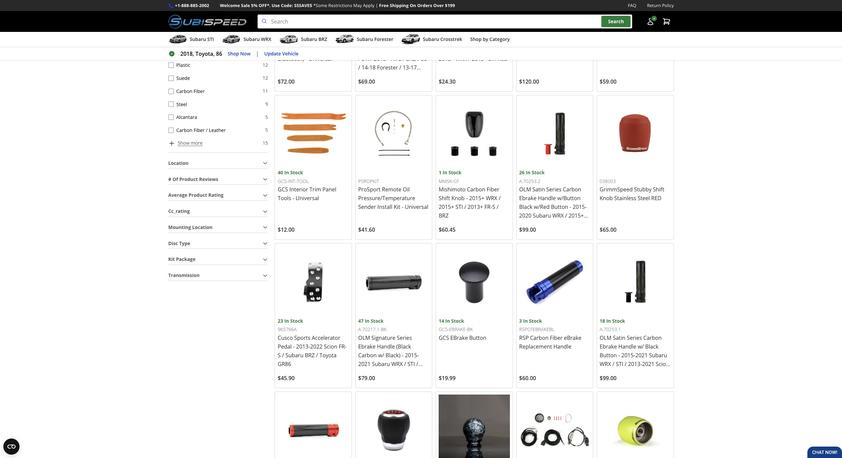 Task type: vqa. For each thing, say whether or not it's contained in the screenshot.
- within the 47 In Stock A.70217.1-Bk Olm Signature Series Ebrake Handle (Black Carbon W/ Black) - 2015- 2021 Subaru Wrx / Sti / 2013-2021 Scion Fr-S / Subaru Brz / Toyota 86 / 2014-2018 Forester / 2013- 2017 Crosstrek
yes



Task type: locate. For each thing, give the bounding box(es) containing it.
a subaru crosstrek thumbnail image image
[[401, 34, 420, 44]]

raceseng scepter translucent shift knob image
[[519, 0, 590, 21]]

2015- inside the 47 in stock a.70217.1-bk olm signature series ebrake handle (black carbon w/ black) - 2015- 2021 subaru wrx / sti / 2013-2021 scion fr-s / subaru brz / toyota 86 / 2014-2018 forester / 2013- 2017 crosstrek
[[405, 352, 419, 359]]

fiberglass
[[176, 36, 198, 42]]

gcs interior trim panel tools - universal image
[[278, 98, 349, 169]]

1 vertical spatial kit
[[394, 204, 400, 211]]

gcs- inside 14 in stock gcs-ebrake-bk gcs ebrake button
[[439, 327, 449, 333]]

in right 23
[[284, 318, 289, 324]]

in inside 21 in stock 692014ar cusco e-brake replacement button (red, blue, silver) - 2015+ wrx / 2015+ sti-red
[[445, 21, 450, 28]]

1 vertical spatial 2018
[[372, 387, 385, 394]]

0 vertical spatial gcs-
[[278, 178, 288, 184]]

universal down grimmspeed
[[630, 46, 654, 54]]

$19.99
[[439, 375, 456, 382]]

sti inside the 47 in stock a.70217.1-bk olm signature series ebrake handle (black carbon w/ black) - 2015- 2021 subaru wrx / sti / 2013-2021 scion fr-s / subaru brz / toyota 86 / 2014-2018 forester / 2013- 2017 crosstrek
[[408, 361, 415, 368]]

kit inside '36 in stock gcsrbgint gcs rgb interior footwell lighting kit (front & rear w/ bluetooth) - universal'
[[299, 46, 306, 54]]

series for w/red
[[546, 186, 562, 193]]

2 5 from the top
[[265, 127, 268, 133]]

universal inside 50 in stock 038006 grimmspeed stainless steel shift knob  - universal
[[630, 46, 654, 54]]

2 15 from the top
[[263, 140, 268, 146]]

knob inside 50 in stock 038006 grimmspeed stainless steel shift knob  - universal
[[613, 46, 626, 54]]

vehicle
[[282, 50, 299, 57]]

series inside 26 in stock a.70253.2 olm satin series carbon ebrake handle w/button black w/red button - 2015- 2020 subaru wrx / 2015+ sti / 2013+ fr-s / brz / 86 / 14-18 forester / 13-17 crosstrek
[[546, 186, 562, 193]]

disc
[[168, 240, 178, 247]]

1 horizontal spatial 2014-
[[611, 378, 625, 386]]

ebrake
[[358, 46, 376, 54], [564, 334, 582, 342]]

1 vertical spatial 3
[[519, 318, 522, 324]]

0 horizontal spatial scion
[[324, 343, 337, 351]]

stock up cf on the top of the page
[[449, 170, 462, 176]]

shop left now at left top
[[228, 50, 239, 57]]

cc_rating
[[168, 208, 190, 215]]

1 horizontal spatial 13-
[[560, 230, 568, 237]]

- inside 50 in stock 038006 grimmspeed stainless steel shift knob  - universal
[[627, 46, 629, 54]]

- inside 18 in stock a.70253.1 olm satin series carbon ebrake handle w/ black button - 2015-2021 subaru wrx / sti / 2013-2021 scion fr-s / subaru brz / toyota 86 / 2014-2018 forester / 2013-2017 crosstrek
[[618, 352, 620, 359]]

2
[[519, 21, 522, 28]]

olm down a.70253.2
[[519, 186, 531, 193]]

stock up int- on the left top of page
[[290, 170, 303, 176]]

olm for olm satin series carbon ebrake handle w/ black button - 2015-2021 subaru wrx / sti / 2013-2021 scion fr-s / subaru brz / toyota 86 / 2014-2018 forester / 2013-2017 crosstrek
[[600, 334, 612, 342]]

oe
[[405, 38, 413, 45]]

replacement up silver)
[[476, 38, 509, 45]]

081102
[[540, 30, 556, 36]]

1 vertical spatial steel
[[176, 101, 187, 107]]

18 up "a.70253.1"
[[600, 318, 605, 324]]

in inside 30 in stock a.70159.1 olm carbon fiber oe style ebrake handle - 2015+ wrx / sti / 2013+ fr-s / brz / 86 / 14-18 forester / 13-17 crosstrek
[[365, 21, 370, 28]]

disc type
[[168, 240, 190, 247]]

forester inside the 47 in stock a.70217.1-bk olm signature series ebrake handle (black carbon w/ black) - 2015- 2021 subaru wrx / sti / 2013-2021 scion fr-s / subaru brz / toyota 86 / 2014-2018 forester / 2013- 2017 crosstrek
[[386, 387, 407, 394]]

plastic down 2018,
[[176, 62, 190, 68]]

0 vertical spatial 2018
[[625, 378, 637, 386]]

e-
[[455, 38, 460, 45]]

subaru inside 26 in stock a.70253.2 olm satin series carbon ebrake handle w/button black w/red button - 2015- 2020 subaru wrx / 2015+ sti / 2013+ fr-s / brz / 86 / 14-18 forester / 13-17 crosstrek
[[533, 212, 551, 220]]

stainless inside 50 in stock 038006 grimmspeed stainless steel shift knob  - universal
[[634, 38, 656, 45]]

in for cusco e-brake replacement button (red, blue, silver) - 2015+ wrx / 2015+ sti-red
[[445, 21, 450, 28]]

0 vertical spatial 13-
[[403, 64, 411, 71]]

2 horizontal spatial series
[[627, 334, 642, 342]]

2017 inside 18 in stock a.70253.1 olm satin series carbon ebrake handle w/ black button - 2015-2021 subaru wrx / sti / 2013-2021 scion fr-s / subaru brz / toyota 86 / 2014-2018 forester / 2013-2017 crosstrek
[[614, 387, 626, 394]]

1 vertical spatial 2013+
[[468, 204, 483, 211]]

kit left package
[[168, 256, 175, 263]]

stock for olm satin series carbon ebrake handle w/ black button - 2015-2021 subaru wrx / sti / 2013-2021 scion fr-s / subaru brz / toyota 86 / 2014-2018 forester / 2013-2017 crosstrek
[[612, 318, 625, 324]]

satin for w/red
[[533, 186, 545, 193]]

universal down the trim
[[296, 195, 319, 202]]

1 vertical spatial 5
[[265, 127, 268, 133]]

scion inside the 47 in stock a.70217.1-bk olm signature series ebrake handle (black carbon w/ black) - 2015- 2021 subaru wrx / sti / 2013-2021 scion fr-s / subaru brz / toyota 86 / 2014-2018 forester / 2013- 2017 crosstrek
[[386, 369, 399, 377]]

interior up (front
[[302, 38, 320, 45]]

stock for gcs ebrake button
[[451, 318, 464, 324]]

update
[[264, 50, 281, 57]]

a subaru brz thumbnail image image
[[279, 34, 298, 44]]

+1-
[[175, 2, 181, 8]]

button down "a.70253.1"
[[600, 352, 617, 359]]

black inside 18 in stock a.70253.1 olm satin series carbon ebrake handle w/ black button - 2015-2021 subaru wrx / sti / 2013-2021 scion fr-s / subaru brz / toyota 86 / 2014-2018 forester / 2013-2017 crosstrek
[[645, 343, 659, 351]]

2 vertical spatial steel
[[638, 195, 650, 202]]

shop left by
[[470, 36, 482, 42]]

1 horizontal spatial 18
[[527, 230, 533, 237]]

$60.00
[[519, 375, 536, 382]]

in for cusco sports accelerator pedal - 2013-2022 scion fr- s / subaru brz / toyota gr86
[[284, 318, 289, 324]]

steel
[[657, 38, 670, 45], [176, 101, 187, 107], [638, 195, 650, 202]]

0 vertical spatial satin
[[533, 186, 545, 193]]

0 horizontal spatial 2017
[[358, 396, 371, 403]]

s inside 30 in stock a.70159.1 olm carbon fiber oe style ebrake handle - 2015+ wrx / sti / 2013+ fr-s / brz / 86 / 14-18 forester / 13-17 crosstrek
[[398, 55, 401, 63]]

s inside 18 in stock a.70253.1 olm satin series carbon ebrake handle w/ black button - 2015-2021 subaru wrx / sti / 2013-2021 scion fr-s / subaru brz / toyota 86 / 2014-2018 forester / 2013-2017 crosstrek
[[608, 369, 611, 377]]

carbon inside 18 in stock a.70253.1 olm satin series carbon ebrake handle w/ black button - 2015-2021 subaru wrx / sti / 2013-2021 scion fr-s / subaru brz / toyota 86 / 2014-2018 forester / 2013-2017 crosstrek
[[643, 334, 662, 342]]

open widget image
[[3, 439, 20, 455]]

in up ebrake-
[[445, 318, 450, 324]]

gcs up the 'tools'
[[278, 186, 288, 193]]

stock up gcsrbgint
[[290, 21, 303, 28]]

olm down "a.70253.1"
[[600, 334, 612, 342]]

forester inside 26 in stock a.70253.2 olm satin series carbon ebrake handle w/button black w/red button - 2015- 2020 subaru wrx / 2015+ sti / 2013+ fr-s / brz / 86 / 14-18 forester / 13-17 crosstrek
[[535, 230, 556, 237]]

wrx inside 30 in stock a.70159.1 olm carbon fiber oe style ebrake handle - 2015+ wrx / sti / 2013+ fr-s / brz / 86 / 14-18 forester / 13-17 crosstrek
[[416, 46, 428, 54]]

kit
[[299, 46, 306, 54], [394, 204, 400, 211], [168, 256, 175, 263]]

12 down update
[[263, 62, 268, 68]]

gcs left the ebrake
[[439, 334, 449, 342]]

wrx inside the 47 in stock a.70217.1-bk olm signature series ebrake handle (black carbon w/ black) - 2015- 2021 subaru wrx / sti / 2013-2021 scion fr-s / subaru brz / toyota 86 / 2014-2018 forester / 2013- 2017 crosstrek
[[391, 361, 403, 368]]

w/
[[638, 343, 644, 351], [378, 352, 384, 359]]

handle down "a.70253.1"
[[619, 343, 636, 351]]

2 horizontal spatial scion
[[656, 361, 669, 368]]

leather down fiberglass
[[176, 49, 193, 55]]

stock inside 14 in stock gcs-ebrake-bk gcs ebrake button
[[451, 318, 464, 324]]

$72.00
[[278, 78, 295, 85]]

product down # of product reviews
[[189, 192, 207, 198]]

stock inside 3 in stock rspcfebrakebl rsp carbon fiber ebrake replacement handle
[[529, 318, 542, 324]]

a subaru wrx thumbnail image image
[[222, 34, 241, 44]]

satin inside 18 in stock a.70253.1 olm satin series carbon ebrake handle w/ black button - 2015-2021 subaru wrx / sti / 2013-2021 scion fr-s / subaru brz / toyota 86 / 2014-2018 forester / 2013-2017 crosstrek
[[613, 334, 626, 342]]

9
[[265, 101, 268, 107]]

leather up location dropdown button
[[209, 127, 226, 133]]

1 horizontal spatial series
[[546, 186, 562, 193]]

stock for mishimoto carbon fiber shift knob - 2015+ wrx / 2015+ sti / 2013+ fr-s / brz
[[449, 170, 462, 176]]

fr- inside 18 in stock a.70253.1 olm satin series carbon ebrake handle w/ black button - 2015-2021 subaru wrx / sti / 2013-2021 scion fr-s / subaru brz / toyota 86 / 2014-2018 forester / 2013-2017 crosstrek
[[600, 369, 608, 377]]

2013+ inside 30 in stock a.70159.1 olm carbon fiber oe style ebrake handle - 2015+ wrx / sti / 2013+ fr-s / brz / 86 / 14-18 forester / 13-17 crosstrek
[[374, 55, 389, 63]]

1 vertical spatial leather
[[209, 127, 226, 133]]

- inside 40 in stock gcs-int-tool gcs interior trim panel tools - universal
[[293, 195, 294, 202]]

1 horizontal spatial 3
[[519, 318, 522, 324]]

fiber
[[194, 23, 205, 29], [391, 38, 404, 45], [194, 88, 205, 94], [194, 127, 205, 133], [487, 186, 499, 193], [550, 334, 563, 342]]

1 vertical spatial plastic
[[176, 62, 190, 68]]

universal down oil
[[405, 204, 428, 211]]

subaru wrx button
[[222, 33, 271, 47]]

1 15 from the top
[[263, 36, 268, 42]]

0 horizontal spatial 2014-
[[358, 387, 372, 394]]

olm for olm carbon fiber oe style ebrake handle - 2015+ wrx / sti / 2013+ fr-s / brz / 86 / 14-18 forester / 13-17 crosstrek
[[358, 38, 370, 45]]

carbon inside 30 in stock a.70159.1 olm carbon fiber oe style ebrake handle - 2015+ wrx / sti / 2013+ fr-s / brz / 86 / 14-18 forester / 13-17 crosstrek
[[372, 38, 390, 45]]

0 vertical spatial black
[[519, 204, 533, 211]]

Carbon Fiber button
[[168, 89, 174, 94]]

2013- inside 23 in stock 965766a cusco sports accelerator pedal - 2013-2022 scion fr- s / subaru brz / toyota gr86
[[296, 343, 310, 351]]

1 vertical spatial interior
[[289, 186, 308, 193]]

satin down a.70253.2
[[533, 186, 545, 193]]

0 horizontal spatial 13-
[[403, 64, 411, 71]]

0 vertical spatial |
[[376, 2, 378, 8]]

1 horizontal spatial shop
[[470, 36, 482, 42]]

2 vertical spatial kit
[[168, 256, 175, 263]]

14-
[[362, 64, 370, 71], [519, 230, 527, 237]]

08021rt-
[[519, 30, 540, 36]]

0 vertical spatial 17
[[411, 64, 417, 71]]

- inside '36 in stock gcsrbgint gcs rgb interior footwell lighting kit (front & rear w/ bluetooth) - universal'
[[306, 55, 307, 63]]

1 vertical spatial gcs
[[278, 186, 288, 193]]

stock for olm satin series carbon ebrake handle w/button black w/red button - 2015- 2020 subaru wrx / 2015+ sti / 2013+ fr-s / brz / 86 / 14-18 forester / 13-17 crosstrek
[[532, 170, 545, 176]]

stock up "a.70253.1"
[[612, 318, 625, 324]]

1 5 from the top
[[265, 114, 268, 120]]

1 horizontal spatial scion
[[386, 369, 399, 377]]

2015- for (black
[[405, 352, 419, 359]]

reviews
[[199, 176, 218, 182]]

shift down grimmspeed
[[600, 46, 611, 54]]

1 vertical spatial stainless
[[614, 195, 636, 202]]

1 horizontal spatial 2015-
[[573, 204, 587, 211]]

2 vertical spatial 18
[[600, 318, 605, 324]]

5%
[[251, 2, 258, 8]]

location up of
[[168, 160, 189, 166]]

carbon inside the 47 in stock a.70217.1-bk olm signature series ebrake handle (black carbon w/ black) - 2015- 2021 subaru wrx / sti / 2013-2021 scion fr-s / subaru brz / toyota 86 / 2014-2018 forester / 2013- 2017 crosstrek
[[358, 352, 377, 359]]

kit right 'install'
[[394, 204, 400, 211]]

3
[[265, 23, 268, 29], [519, 318, 522, 324]]

ebrake for button
[[600, 343, 617, 351]]

fiber inside 30 in stock a.70159.1 olm carbon fiber oe style ebrake handle - 2015+ wrx / sti / 2013+ fr-s / brz / 86 / 14-18 forester / 13-17 crosstrek
[[391, 38, 404, 45]]

1 horizontal spatial steel
[[638, 195, 650, 202]]

aluminum
[[176, 10, 199, 16]]

series
[[546, 186, 562, 193], [397, 334, 412, 342], [627, 334, 642, 342]]

+1-888-885-2002 link
[[175, 2, 209, 9]]

subaru oem sti leather shift knob subaru 6mt models - 2004+ subaru sti / 2015+ wrx image
[[358, 395, 429, 459]]

1 horizontal spatial toyota
[[392, 378, 409, 386]]

shift up red
[[653, 186, 664, 193]]

interior inside 40 in stock gcs-int-tool gcs interior trim panel tools - universal
[[289, 186, 308, 193]]

handle for olm satin series carbon ebrake handle w/ black button - 2015-2021 subaru wrx / sti / 2013-2021 scion fr-s / subaru brz / toyota 86 / 2014-2018 forester / 2013-2017 crosstrek
[[619, 343, 636, 351]]

mishimoto carbon fiber shift knob - 2015+ wrx / 2015+ sti / 2013+ fr-s / brz image
[[439, 98, 510, 169]]

replacement inside 3 in stock rspcfebrakebl rsp carbon fiber ebrake replacement handle
[[519, 343, 552, 351]]

bk up the ebrake
[[467, 327, 473, 333]]

0 vertical spatial $99.00
[[519, 226, 536, 234]]

2 in stock 08021rt-081102 raceseng scepter translucent shift knob
[[519, 21, 576, 54]]

button down w/button
[[551, 204, 568, 211]]

button inside 21 in stock 692014ar cusco e-brake replacement button (red, blue, silver) - 2015+ wrx / 2015+ sti-red
[[439, 46, 456, 54]]

&
[[323, 46, 327, 54]]

cusco down 965766a
[[278, 334, 293, 342]]

14 for 14 in stock gcs-ebrake-bk gcs ebrake button
[[439, 318, 444, 324]]

s inside 23 in stock 965766a cusco sports accelerator pedal - 2013-2022 scion fr- s / subaru brz / toyota gr86
[[278, 352, 281, 359]]

ebrake inside 18 in stock a.70253.1 olm satin series carbon ebrake handle w/ black button - 2015-2021 subaru wrx / sti / 2013-2021 scion fr-s / subaru brz / toyota 86 / 2014-2018 forester / 2013-2017 crosstrek
[[600, 343, 617, 351]]

1 vertical spatial $99.00
[[600, 375, 617, 382]]

olm down a.70217.1-
[[358, 334, 370, 342]]

stock for raceseng scepter translucent shift knob
[[529, 21, 542, 28]]

2021
[[636, 352, 648, 359], [358, 361, 371, 368], [642, 361, 655, 368], [372, 369, 385, 377]]

2017 inside the 47 in stock a.70217.1-bk olm signature series ebrake handle (black carbon w/ black) - 2015- 2021 subaru wrx / sti / 2013-2021 scion fr-s / subaru brz / toyota 86 / 2014-2018 forester / 2013- 2017 crosstrek
[[358, 396, 371, 403]]

1 horizontal spatial location
[[192, 224, 213, 231]]

interior down tool
[[289, 186, 308, 193]]

stock up rspcfebrakebl
[[529, 318, 542, 324]]

in up "a.70253.1"
[[606, 318, 611, 324]]

0 vertical spatial 2017
[[614, 387, 626, 394]]

sender
[[358, 204, 376, 211]]

2 12 from the top
[[263, 75, 268, 81]]

bk up the signature
[[381, 327, 387, 333]]

1 horizontal spatial 17
[[568, 230, 575, 237]]

gcs- for gcs interior trim panel tools - universal
[[278, 178, 288, 184]]

stock up a.70217.1-
[[371, 318, 384, 324]]

shop inside dropdown button
[[470, 36, 482, 42]]

subaru forester
[[357, 36, 393, 42]]

location button
[[168, 158, 268, 169]]

17 inside 26 in stock a.70253.2 olm satin series carbon ebrake handle w/button black w/red button - 2015- 2020 subaru wrx / 2015+ sti / 2013+ fr-s / brz / 86 / 14-18 forester / 13-17 crosstrek
[[568, 230, 575, 237]]

1 horizontal spatial gcs-
[[439, 327, 449, 333]]

in up rspcfebrakebl
[[523, 318, 528, 324]]

1 horizontal spatial 2018
[[625, 378, 637, 386]]

fr- inside 1 in stock mmsk-cf mishimoto carbon fiber shift knob - 2015+ wrx / 2015+ sti / 2013+ fr-s / brz
[[485, 204, 492, 211]]

interior inside '36 in stock gcsrbgint gcs rgb interior footwell lighting kit (front & rear w/ bluetooth) - universal'
[[302, 38, 320, 45]]

0 horizontal spatial 14
[[263, 49, 268, 55]]

replacement down rsp
[[519, 343, 552, 351]]

stock inside 18 in stock a.70253.1 olm satin series carbon ebrake handle w/ black button - 2015-2021 subaru wrx / sti / 2013-2021 scion fr-s / subaru brz / toyota 86 / 2014-2018 forester / 2013-2017 crosstrek
[[612, 318, 625, 324]]

18 inside 26 in stock a.70253.2 olm satin series carbon ebrake handle w/button black w/red button - 2015- 2020 subaru wrx / 2015+ sti / 2013+ fr-s / brz / 86 / 14-18 forester / 13-17 crosstrek
[[527, 230, 533, 237]]

0 vertical spatial 2014-
[[611, 378, 625, 386]]

1 vertical spatial 15
[[263, 140, 268, 146]]

gcs inside 40 in stock gcs-int-tool gcs interior trim panel tools - universal
[[278, 186, 288, 193]]

0 vertical spatial ebrake
[[358, 46, 376, 54]]

0 vertical spatial 3
[[265, 23, 268, 29]]

18 down the 2020
[[527, 230, 533, 237]]

button down subaru crosstrek
[[439, 46, 456, 54]]

in for raceseng scepter translucent shift knob
[[523, 21, 528, 28]]

3 up rsp
[[519, 318, 522, 324]]

0 vertical spatial steel
[[657, 38, 670, 45]]

1 vertical spatial black
[[645, 343, 659, 351]]

1 vertical spatial 2017
[[358, 396, 371, 403]]

grimmspeed stubby shift knob stainless steel red image
[[600, 98, 671, 169]]

1 horizontal spatial w/
[[638, 343, 644, 351]]

0 horizontal spatial cusco
[[278, 334, 293, 342]]

ebrake down "a.70253.1"
[[600, 343, 617, 351]]

subaru brz button
[[279, 33, 327, 47]]

12 up 11
[[263, 75, 268, 81]]

1 vertical spatial w/
[[378, 352, 384, 359]]

stock for cusco sports accelerator pedal - 2013-2022 scion fr- s / subaru brz / toyota gr86
[[290, 318, 303, 324]]

handle up w/red
[[538, 195, 556, 202]]

crosstrek inside 26 in stock a.70253.2 olm satin series carbon ebrake handle w/button black w/red button - 2015- 2020 subaru wrx / 2015+ sti / 2013+ fr-s / brz / 86 / 14-18 forester / 13-17 crosstrek
[[519, 239, 543, 246]]

steel for grimmspeed stainless steel shift knob  - universal
[[657, 38, 670, 45]]

0 horizontal spatial steel
[[176, 101, 187, 107]]

panel
[[322, 186, 336, 193]]

in for rsp carbon fiber ebrake replacement handle
[[523, 318, 528, 324]]

gcs- inside 40 in stock gcs-int-tool gcs interior trim panel tools - universal
[[278, 178, 288, 184]]

gr86
[[278, 361, 291, 368]]

gcs-
[[278, 178, 288, 184], [439, 327, 449, 333]]

0 horizontal spatial 2013+
[[374, 55, 389, 63]]

crosstrek inside 30 in stock a.70159.1 olm carbon fiber oe style ebrake handle - 2015+ wrx / sti / 2013+ fr-s / brz / 86 / 14-18 forester / 13-17 crosstrek
[[358, 73, 382, 80]]

gcs up the "lighting"
[[278, 38, 288, 45]]

1 vertical spatial toyota
[[649, 369, 666, 377]]

0 horizontal spatial ebrake
[[358, 46, 376, 54]]

subaru inside dropdown button
[[301, 36, 317, 42]]

$79.00
[[358, 375, 375, 382]]

stock inside 30 in stock a.70159.1 olm carbon fiber oe style ebrake handle - 2015+ wrx / sti / 2013+ fr-s / brz / 86 / 14-18 forester / 13-17 crosstrek
[[371, 21, 384, 28]]

satin down "a.70253.1"
[[613, 334, 626, 342]]

steel inside 50 in stock 038006 grimmspeed stainless steel shift knob  - universal
[[657, 38, 670, 45]]

in right 21
[[445, 21, 450, 28]]

in right 47 at the left bottom of page
[[365, 318, 370, 324]]

handle down the signature
[[377, 343, 395, 351]]

0 horizontal spatial toyota
[[320, 352, 337, 359]]

in right 36
[[284, 21, 289, 28]]

1 vertical spatial 14-
[[519, 230, 527, 237]]

2 bk from the left
[[467, 327, 473, 333]]

0 horizontal spatial series
[[397, 334, 412, 342]]

*some restrictions may apply | free shipping on orders over $199
[[313, 2, 455, 8]]

3 down 34
[[265, 23, 268, 29]]

18
[[370, 64, 376, 71], [527, 230, 533, 237], [600, 318, 605, 324]]

stock for rsp carbon fiber ebrake replacement handle
[[529, 318, 542, 324]]

pedal
[[278, 343, 292, 351]]

$99.00 for /
[[600, 375, 617, 382]]

stock up a.70159.1
[[371, 21, 384, 28]]

stock up 038006 at top
[[612, 21, 625, 28]]

Aluminum button
[[168, 10, 174, 16]]

steel for grimmspeed stubby shift knob stainless steel red
[[638, 195, 650, 202]]

universal down &
[[309, 55, 332, 63]]

wrx inside 1 in stock mmsk-cf mishimoto carbon fiber shift knob - 2015+ wrx / 2015+ sti / 2013+ fr-s / brz
[[486, 195, 497, 202]]

handle down subaru forester
[[377, 46, 395, 54]]

0 vertical spatial 2013+
[[374, 55, 389, 63]]

shift
[[550, 46, 562, 54], [600, 46, 611, 54], [653, 186, 664, 193], [439, 195, 450, 202]]

2013-
[[296, 343, 310, 351], [628, 361, 642, 368], [358, 369, 372, 377], [412, 387, 426, 394], [600, 387, 614, 394]]

2013+ inside 1 in stock mmsk-cf mishimoto carbon fiber shift knob - 2015+ wrx / 2015+ sti / 2013+ fr-s / brz
[[468, 204, 483, 211]]

in for olm carbon fiber oe style ebrake handle - 2015+ wrx / sti / 2013+ fr-s / brz / 86 / 14-18 forester / 13-17 crosstrek
[[365, 21, 370, 28]]

23 in stock 965766a cusco sports accelerator pedal - 2013-2022 scion fr- s / subaru brz / toyota gr86
[[278, 318, 347, 368]]

olm inside 18 in stock a.70253.1 olm satin series carbon ebrake handle w/ black button - 2015-2021 subaru wrx / sti / 2013-2021 scion fr-s / subaru brz / toyota 86 / 2014-2018 forester / 2013-2017 crosstrek
[[600, 334, 612, 342]]

stock up 692014ar
[[451, 21, 464, 28]]

plastic up subaru sti
[[209, 23, 223, 29]]

14- up $69.00
[[362, 64, 370, 71]]

Suede button
[[168, 76, 174, 81]]

1 horizontal spatial leather
[[209, 127, 226, 133]]

1
[[439, 170, 442, 176]]

location
[[168, 160, 189, 166], [192, 224, 213, 231]]

olm down a.70159.1
[[358, 38, 370, 45]]

grimmspeed stainless steel stubby shift knob (neon green) - 2015-2021 subaru wrx / sti / 2013-2021 scion fr-s / subaru brz / toyota 86 image
[[600, 395, 671, 459]]

blue,
[[470, 46, 483, 54]]

0 vertical spatial 15
[[263, 36, 268, 42]]

in right 50
[[606, 21, 611, 28]]

| right now at left top
[[256, 50, 259, 58]]

47 in stock a.70217.1-bk olm signature series ebrake handle (black carbon w/ black) - 2015- 2021 subaru wrx / sti / 2013-2021 scion fr-s / subaru brz / toyota 86 / 2014-2018 forester / 2013- 2017 crosstrek
[[358, 318, 426, 403]]

0 horizontal spatial 18
[[370, 64, 376, 71]]

stock
[[290, 21, 303, 28], [371, 21, 384, 28], [451, 21, 464, 28], [529, 21, 542, 28], [612, 21, 625, 28], [290, 170, 303, 176], [449, 170, 462, 176], [532, 170, 545, 176], [290, 318, 303, 324], [371, 318, 384, 324], [451, 318, 464, 324], [529, 318, 542, 324], [612, 318, 625, 324]]

a subaru forester thumbnail image image
[[335, 34, 354, 44]]

gcs ebrake button image
[[439, 247, 510, 318]]

1 horizontal spatial 14-
[[519, 230, 527, 237]]

1 vertical spatial |
[[256, 50, 259, 58]]

policy
[[662, 2, 674, 8]]

0 vertical spatial stainless
[[634, 38, 656, 45]]

0 vertical spatial 12
[[263, 62, 268, 68]]

$60.45
[[439, 226, 456, 234]]

1 vertical spatial 12
[[263, 75, 268, 81]]

cc_rating button
[[168, 206, 268, 217]]

stock up 965766a
[[290, 318, 303, 324]]

1 horizontal spatial black
[[645, 343, 659, 351]]

14- down the 2020
[[519, 230, 527, 237]]

subaru crosstrek button
[[401, 33, 462, 47]]

0 vertical spatial interior
[[302, 38, 320, 45]]

cusco down 692014ar
[[439, 38, 454, 45]]

stainless down grimmspeed
[[614, 195, 636, 202]]

1 horizontal spatial plastic
[[209, 23, 223, 29]]

Plastic button
[[168, 63, 174, 68]]

sti-
[[489, 55, 498, 63]]

w/
[[342, 46, 349, 54]]

in inside 18 in stock a.70253.1 olm satin series carbon ebrake handle w/ black button - 2015-2021 subaru wrx / sti / 2013-2021 scion fr-s / subaru brz / toyota 86 / 2014-2018 forester / 2013-2017 crosstrek
[[606, 318, 611, 324]]

40
[[278, 170, 283, 176]]

1 horizontal spatial 2017
[[614, 387, 626, 394]]

olm
[[358, 38, 370, 45], [519, 186, 531, 193], [358, 334, 370, 342], [600, 334, 612, 342]]

18 in stock a.70253.1 olm satin series carbon ebrake handle w/ black button - 2015-2021 subaru wrx / sti / 2013-2021 scion fr-s / subaru brz / toyota 86 / 2014-2018 forester / 2013-2017 crosstrek
[[600, 318, 669, 394]]

1 horizontal spatial replacement
[[519, 343, 552, 351]]

handle down rspcfebrakebl
[[554, 343, 571, 351]]

in right 26
[[526, 170, 531, 176]]

1 vertical spatial 17
[[568, 230, 575, 237]]

in for olm satin series carbon ebrake handle w/ black button - 2015-2021 subaru wrx / sti / 2013-2021 scion fr-s / subaru brz / toyota 86 / 2014-2018 forester / 2013-2017 crosstrek
[[606, 318, 611, 324]]

in right 1
[[443, 170, 447, 176]]

gcsrbgint
[[278, 30, 303, 36]]

cusco
[[439, 38, 454, 45], [278, 334, 293, 342]]

+1-888-885-2002
[[175, 2, 209, 8]]

18 up $69.00
[[370, 64, 376, 71]]

- inside the 47 in stock a.70217.1-bk olm signature series ebrake handle (black carbon w/ black) - 2015- 2021 subaru wrx / sti / 2013-2021 scion fr-s / subaru brz / toyota 86 / 2014-2018 forester / 2013- 2017 crosstrek
[[402, 352, 404, 359]]

1 horizontal spatial satin
[[613, 334, 626, 342]]

1 vertical spatial 14
[[439, 318, 444, 324]]

subaru sti
[[190, 36, 214, 42]]

$120.00
[[519, 78, 539, 85]]

692014ar
[[439, 30, 461, 36]]

0 vertical spatial w/
[[638, 343, 644, 351]]

30 in stock a.70159.1 olm carbon fiber oe style ebrake handle - 2015+ wrx / sti / 2013+ fr-s / brz / 86 / 14-18 forester / 13-17 crosstrek
[[358, 21, 428, 80]]

2013+ inside 26 in stock a.70253.2 olm satin series carbon ebrake handle w/button black w/red button - 2015- 2020 subaru wrx / 2015+ sti / 2013+ fr-s / brz / 86 / 14-18 forester / 13-17 crosstrek
[[532, 221, 547, 228]]

wrx
[[261, 36, 271, 42], [416, 46, 428, 54], [456, 55, 467, 63], [486, 195, 497, 202], [552, 212, 564, 220], [391, 361, 403, 368], [600, 361, 611, 368]]

0 vertical spatial 5
[[265, 114, 268, 120]]

handle inside the 47 in stock a.70217.1-bk olm signature series ebrake handle (black carbon w/ black) - 2015- 2021 subaru wrx / sti / 2013-2021 scion fr-s / subaru brz / toyota 86 / 2014-2018 forester / 2013- 2017 crosstrek
[[377, 343, 395, 351]]

stock inside 40 in stock gcs-int-tool gcs interior trim panel tools - universal
[[290, 170, 303, 176]]

| left the free
[[376, 2, 378, 8]]

category
[[490, 36, 510, 42]]

more
[[191, 140, 203, 146]]

0 horizontal spatial $99.00
[[519, 226, 536, 234]]

carbon inside 1 in stock mmsk-cf mishimoto carbon fiber shift knob - 2015+ wrx / 2015+ sti / 2013+ fr-s / brz
[[467, 186, 485, 193]]

stock up a.70253.2
[[532, 170, 545, 176]]

cusco for cusco sports accelerator pedal - 2013-2022 scion fr- s / subaru brz / toyota gr86
[[278, 334, 293, 342]]

olm inside the 47 in stock a.70217.1-bk olm signature series ebrake handle (black carbon w/ black) - 2015- 2021 subaru wrx / sti / 2013-2021 scion fr-s / subaru brz / toyota 86 / 2014-2018 forester / 2013- 2017 crosstrek
[[358, 334, 370, 342]]

button right the ebrake
[[469, 334, 487, 342]]

in right 40
[[284, 170, 289, 176]]

17
[[411, 64, 417, 71], [568, 230, 575, 237]]

stainless down button icon
[[634, 38, 656, 45]]

stock up ebrake-
[[451, 318, 464, 324]]

prosport remote oil pressure/temperature sender install kit  - universal image
[[358, 98, 429, 169]]

0 vertical spatial location
[[168, 160, 189, 166]]

0 vertical spatial scion
[[324, 343, 337, 351]]

shift down "mishimoto"
[[439, 195, 450, 202]]

12 for plastic
[[263, 62, 268, 68]]

aem x-series wideband uego air/fuel ratio controller gauge - universal image
[[519, 395, 590, 459]]

ebrake down a.70217.1-
[[358, 343, 376, 351]]

in right 2
[[523, 21, 528, 28]]

product
[[179, 176, 198, 182], [189, 192, 207, 198]]

universal inside 40 in stock gcs-int-tool gcs interior trim panel tools - universal
[[296, 195, 319, 202]]

shift inside 1 in stock mmsk-cf mishimoto carbon fiber shift knob - 2015+ wrx / 2015+ sti / 2013+ fr-s / brz
[[439, 195, 450, 202]]

1 horizontal spatial bk
[[467, 327, 473, 333]]

kit down rgb at the left
[[299, 46, 306, 54]]

pressure/temperature
[[358, 195, 415, 202]]

product right of
[[179, 176, 198, 182]]

1 12 from the top
[[263, 62, 268, 68]]

0 vertical spatial shop
[[470, 36, 482, 42]]

brake
[[460, 38, 475, 45]]

tools
[[278, 195, 291, 202]]

0 horizontal spatial gcs-
[[278, 178, 288, 184]]

in for olm satin series carbon ebrake handle w/button black w/red button - 2015- 2020 subaru wrx / 2015+ sti / 2013+ fr-s / brz / 86 / 14-18 forester / 13-17 crosstrek
[[526, 170, 531, 176]]

location down cc_rating dropdown button
[[192, 224, 213, 231]]

gcs rgb interior footwell lighting kit (front & rear w/ bluetooth) - universal image
[[278, 0, 349, 21]]

rsp carbon fiber ebrake replacement handle image
[[519, 247, 590, 318]]

0 vertical spatial plastic
[[209, 23, 223, 29]]

subaru sti button
[[168, 33, 214, 47]]

86
[[216, 50, 222, 58], [421, 55, 427, 63], [578, 221, 585, 228], [411, 378, 417, 386], [600, 378, 606, 386]]

2 vertical spatial gcs
[[439, 334, 449, 342]]

1 horizontal spatial 14
[[439, 318, 444, 324]]

steel inside 038003 grimmspeed stubby shift knob stainless steel red
[[638, 195, 650, 202]]

s
[[398, 55, 401, 63], [492, 204, 495, 211], [556, 221, 559, 228], [278, 352, 281, 359], [409, 369, 412, 377], [608, 369, 611, 377]]

stock up 08021rt-
[[529, 21, 542, 28]]

carbon
[[176, 23, 192, 29], [372, 38, 390, 45], [176, 88, 192, 94], [176, 127, 192, 133], [467, 186, 485, 193], [563, 186, 581, 193], [530, 334, 549, 342], [643, 334, 662, 342], [358, 352, 377, 359]]

2 horizontal spatial kit
[[394, 204, 400, 211]]

shift down scepter
[[550, 46, 562, 54]]

1 vertical spatial product
[[189, 192, 207, 198]]

stainless for knob
[[614, 195, 636, 202]]

button inside 18 in stock a.70253.1 olm satin series carbon ebrake handle w/ black button - 2015-2021 subaru wrx / sti / 2013-2021 scion fr-s / subaru brz / toyota 86 / 2014-2018 forester / 2013-2017 crosstrek
[[600, 352, 617, 359]]

0 horizontal spatial 17
[[411, 64, 417, 71]]

2015-
[[573, 204, 587, 211], [405, 352, 419, 359], [622, 352, 636, 359]]

stainless inside 038003 grimmspeed stubby shift knob stainless steel red
[[614, 195, 636, 202]]

Fiberglass button
[[168, 36, 174, 42]]

1 horizontal spatial $99.00
[[600, 375, 617, 382]]

14 inside 14 in stock gcs-ebrake-bk gcs ebrake button
[[439, 318, 444, 324]]

Alcantara button
[[168, 115, 174, 120]]

2 horizontal spatial ebrake
[[600, 343, 617, 351]]

handle inside 18 in stock a.70253.1 olm satin series carbon ebrake handle w/ black button - 2015-2021 subaru wrx / sti / 2013-2021 scion fr-s / subaru brz / toyota 86 / 2014-2018 forester / 2013-2017 crosstrek
[[619, 343, 636, 351]]

knob inside 038003 grimmspeed stubby shift knob stainless steel red
[[600, 195, 613, 202]]

ebrake for w/red
[[519, 195, 537, 202]]

2 horizontal spatial steel
[[657, 38, 670, 45]]

(front
[[307, 46, 322, 54]]

0 horizontal spatial 3
[[265, 23, 268, 29]]

in right 30
[[365, 21, 370, 28]]

olm inside 26 in stock a.70253.2 olm satin series carbon ebrake handle w/button black w/red button - 2015- 2020 subaru wrx / 2015+ sti / 2013+ fr-s / brz / 86 / 14-18 forester / 13-17 crosstrek
[[519, 186, 531, 193]]

button
[[439, 46, 456, 54], [551, 204, 568, 211], [469, 334, 487, 342], [600, 352, 617, 359]]

1 bk from the left
[[381, 327, 387, 333]]

23
[[278, 318, 283, 324]]

cusco inside 23 in stock 965766a cusco sports accelerator pedal - 2013-2022 scion fr- s / subaru brz / toyota gr86
[[278, 334, 293, 342]]

ebrake up w/red
[[519, 195, 537, 202]]



Task type: describe. For each thing, give the bounding box(es) containing it.
gcs for gcs interior trim panel tools - universal
[[278, 186, 288, 193]]

handle for olm signature series ebrake handle (black carbon w/ black) - 2015- 2021 subaru wrx / sti / 2013-2021 scion fr-s / subaru brz / toyota 86 / 2014-2018 forester / 2013- 2017 crosstrek
[[377, 343, 395, 351]]

scepter
[[544, 38, 563, 45]]

in for gcs interior trim panel tools - universal
[[284, 170, 289, 176]]

black)
[[386, 352, 400, 359]]

cusco sports accelerator pedal - 2013-2022 scion fr-s / subaru brz / toyota gr86 image
[[278, 247, 349, 318]]

carbon inside 3 in stock rspcfebrakebl rsp carbon fiber ebrake replacement handle
[[530, 334, 549, 342]]

s inside 1 in stock mmsk-cf mishimoto carbon fiber shift knob - 2015+ wrx / 2015+ sti / 2013+ fr-s / brz
[[492, 204, 495, 211]]

3 for 3 in stock rspcfebrakebl rsp carbon fiber ebrake replacement handle
[[519, 318, 522, 324]]

black for 2020
[[519, 204, 533, 211]]

brz inside 23 in stock 965766a cusco sports accelerator pedal - 2013-2022 scion fr- s / subaru brz / toyota gr86
[[305, 352, 315, 359]]

36 in stock gcsrbgint gcs rgb interior footwell lighting kit (front & rear w/ bluetooth) - universal
[[278, 21, 349, 63]]

14- inside 30 in stock a.70159.1 olm carbon fiber oe style ebrake handle - 2015+ wrx / sti / 2013+ fr-s / brz / 86 / 14-18 forester / 13-17 crosstrek
[[362, 64, 370, 71]]

fr- inside 23 in stock 965766a cusco sports accelerator pedal - 2013-2022 scion fr- s / subaru brz / toyota gr86
[[339, 343, 347, 351]]

may
[[353, 2, 362, 8]]

in for olm signature series ebrake handle (black carbon w/ black) - 2015- 2021 subaru wrx / sti / 2013-2021 scion fr-s / subaru brz / toyota 86 / 2014-2018 forester / 2013- 2017 crosstrek
[[365, 318, 370, 324]]

- inside psropkit prosport remote oil pressure/temperature sender install kit  - universal
[[402, 204, 404, 211]]

sti inside 1 in stock mmsk-cf mishimoto carbon fiber shift knob - 2015+ wrx / 2015+ sti / 2013+ fr-s / brz
[[456, 204, 463, 211]]

carbon inside 26 in stock a.70253.2 olm satin series carbon ebrake handle w/button black w/red button - 2015- 2020 subaru wrx / 2015+ sti / 2013+ fr-s / brz / 86 / 14-18 forester / 13-17 crosstrek
[[563, 186, 581, 193]]

handle for rsp carbon fiber ebrake replacement handle
[[554, 343, 571, 351]]

shop for shop by category
[[470, 36, 482, 42]]

30
[[358, 21, 364, 28]]

*some
[[313, 2, 327, 8]]

bk inside the 47 in stock a.70217.1-bk olm signature series ebrake handle (black carbon w/ black) - 2015- 2021 subaru wrx / sti / 2013-2021 scion fr-s / subaru brz / toyota 86 / 2014-2018 forester / 2013- 2017 crosstrek
[[381, 327, 387, 333]]

olm satin series carbon ebrake handle w/ black button - 2015-2021 subaru wrx / sti / 2013-2021 scion fr-s / subaru brz / toyota 86 / 2014-2018 forester / 2013-2017 crosstrek image
[[600, 247, 671, 318]]

ebrake
[[450, 334, 468, 342]]

5 for carbon fiber / leather
[[265, 127, 268, 133]]

forester inside 18 in stock a.70253.1 olm satin series carbon ebrake handle w/ black button - 2015-2021 subaru wrx / sti / 2013-2021 scion fr-s / subaru brz / toyota 86 / 2014-2018 forester / 2013-2017 crosstrek
[[638, 378, 659, 386]]

knob inside 2 in stock 08021rt-081102 raceseng scepter translucent shift knob
[[563, 46, 576, 54]]

5 for alcantara
[[265, 114, 268, 120]]

stock for olm signature series ebrake handle (black carbon w/ black) - 2015- 2021 subaru wrx / sti / 2013-2021 scion fr-s / subaru brz / toyota 86 / 2014-2018 forester / 2013- 2017 crosstrek
[[371, 318, 384, 324]]

Carbon Fiber / Plastic button
[[168, 23, 174, 29]]

oil
[[403, 186, 410, 193]]

stock for cusco e-brake replacement button (red, blue, silver) - 2015+ wrx / 2015+ sti-red
[[451, 21, 464, 28]]

14- inside 26 in stock a.70253.2 olm satin series carbon ebrake handle w/button black w/red button - 2015- 2020 subaru wrx / 2015+ sti / 2013+ fr-s / brz / 86 / 14-18 forester / 13-17 crosstrek
[[519, 230, 527, 237]]

fr- inside 30 in stock a.70159.1 olm carbon fiber oe style ebrake handle - 2015+ wrx / sti / 2013+ fr-s / brz / 86 / 14-18 forester / 13-17 crosstrek
[[391, 55, 398, 63]]

sti inside 30 in stock a.70159.1 olm carbon fiber oe style ebrake handle - 2015+ wrx / sti / 2013+ fr-s / brz / 86 / 14-18 forester / 13-17 crosstrek
[[362, 55, 369, 63]]

suede
[[176, 75, 190, 81]]

a.70253.1
[[600, 327, 621, 333]]

subaru inside 23 in stock 965766a cusco sports accelerator pedal - 2013-2022 scion fr- s / subaru brz / toyota gr86
[[286, 352, 304, 359]]

- inside 26 in stock a.70253.2 olm satin series carbon ebrake handle w/button black w/red button - 2015- 2020 subaru wrx / 2015+ sti / 2013+ fr-s / brz / 86 / 14-18 forester / 13-17 crosstrek
[[570, 204, 571, 211]]

olm for olm satin series carbon ebrake handle w/button black w/red button - 2015- 2020 subaru wrx / 2015+ sti / 2013+ fr-s / brz / 86 / 14-18 forester / 13-17 crosstrek
[[519, 186, 531, 193]]

brz inside 1 in stock mmsk-cf mishimoto carbon fiber shift knob - 2015+ wrx / 2015+ sti / 2013+ fr-s / brz
[[439, 212, 449, 220]]

subispeed logo image
[[168, 14, 247, 29]]

86 inside the 47 in stock a.70217.1-bk olm signature series ebrake handle (black carbon w/ black) - 2015- 2021 subaru wrx / sti / 2013-2021 scion fr-s / subaru brz / toyota 86 / 2014-2018 forester / 2013- 2017 crosstrek
[[411, 378, 417, 386]]

grimmspeed stainless steel shift knob  - universal image
[[600, 0, 671, 21]]

series for button
[[627, 334, 642, 342]]

carbon fiber
[[176, 88, 205, 94]]

package
[[176, 256, 196, 263]]

a subaru sti thumbnail image image
[[168, 34, 187, 44]]

search input field
[[257, 14, 632, 29]]

s inside the 47 in stock a.70217.1-bk olm signature series ebrake handle (black carbon w/ black) - 2015- 2021 subaru wrx / sti / 2013-2021 scion fr-s / subaru brz / toyota 86 / 2014-2018 forester / 2013- 2017 crosstrek
[[409, 369, 412, 377]]

toyota inside 18 in stock a.70253.1 olm satin series carbon ebrake handle w/ black button - 2015-2021 subaru wrx / sti / 2013-2021 scion fr-s / subaru brz / toyota 86 / 2014-2018 forester / 2013-2017 crosstrek
[[649, 369, 666, 377]]

3 for 3
[[265, 23, 268, 29]]

signature
[[372, 334, 396, 342]]

gcs- for gcs ebrake button
[[439, 327, 449, 333]]

rspcfebrakebl
[[519, 327, 555, 333]]

show
[[178, 140, 190, 146]]

crosstrek inside subaru crosstrek dropdown button
[[440, 36, 462, 42]]

Leather button
[[168, 50, 174, 55]]

stock for gcs interior trim panel tools - universal
[[290, 170, 303, 176]]

carbon fiber / plastic
[[176, 23, 223, 29]]

21 in stock 692014ar cusco e-brake replacement button (red, blue, silver) - 2015+ wrx / 2015+ sti-red
[[439, 21, 509, 63]]

stock for gcs rgb interior footwell lighting kit (front & rear w/ bluetooth) - universal
[[290, 21, 303, 28]]

kit inside psropkit prosport remote oil pressure/temperature sender install kit  - universal
[[394, 204, 400, 211]]

0 vertical spatial product
[[179, 176, 198, 182]]

mmsk-
[[439, 178, 454, 184]]

rsp
[[519, 334, 529, 342]]

stock for grimmspeed stainless steel shift knob  - universal
[[612, 21, 625, 28]]

olm satin series carbon ebrake handle w/button black w/red button - 2015-2020 subaru wrx / 2015+ sti / 2013+ fr-s / brz / 86 / 14-18 forester / 13-17 crosstrek image
[[519, 98, 590, 169]]

toyota inside the 47 in stock a.70217.1-bk olm signature series ebrake handle (black carbon w/ black) - 2015- 2021 subaru wrx / sti / 2013-2021 scion fr-s / subaru brz / toyota 86 / 2014-2018 forester / 2013- 2017 crosstrek
[[392, 378, 409, 386]]

21
[[439, 21, 444, 28]]

grimmspeed
[[600, 186, 633, 193]]

brz inside the 47 in stock a.70217.1-bk olm signature series ebrake handle (black carbon w/ black) - 2015- 2021 subaru wrx / sti / 2013-2021 scion fr-s / subaru brz / toyota 86 / 2014-2018 forester / 2013- 2017 crosstrek
[[378, 378, 388, 386]]

2013+ for -
[[468, 204, 483, 211]]

wrx inside 21 in stock 692014ar cusco e-brake replacement button (red, blue, silver) - 2015+ wrx / 2015+ sti-red
[[456, 55, 467, 63]]

in for gcs rgb interior footwell lighting kit (front & rear w/ bluetooth) - universal
[[284, 21, 289, 28]]

18 inside 30 in stock a.70159.1 olm carbon fiber oe style ebrake handle - 2015+ wrx / sti / 2013+ fr-s / brz / 86 / 14-18 forester / 13-17 crosstrek
[[370, 64, 376, 71]]

in for grimmspeed stainless steel shift knob  - universal
[[606, 21, 611, 28]]

toyota inside 23 in stock 965766a cusco sports accelerator pedal - 2013-2022 scion fr- s / subaru brz / toyota gr86
[[320, 352, 337, 359]]

18 inside 18 in stock a.70253.1 olm satin series carbon ebrake handle w/ black button - 2015-2021 subaru wrx / sti / 2013-2021 scion fr-s / subaru brz / toyota 86 / 2014-2018 forester / 2013-2017 crosstrek
[[600, 318, 605, 324]]

cusco e-brake replacement button (red, blue, silver) - 2015+ wrx / 2015+ sti-red image
[[439, 0, 510, 21]]

satin for button
[[613, 334, 626, 342]]

mishimoto
[[439, 186, 466, 193]]

welcome
[[220, 2, 240, 8]]

shop now
[[228, 50, 251, 57]]

2013+ for handle
[[374, 55, 389, 63]]

grimmspeed
[[600, 38, 632, 45]]

faq
[[628, 2, 636, 8]]

12 for suede
[[263, 75, 268, 81]]

/ inside 21 in stock 692014ar cusco e-brake replacement button (red, blue, silver) - 2015+ wrx / 2015+ sti-red
[[468, 55, 470, 63]]

shift inside 2 in stock 08021rt-081102 raceseng scepter translucent shift knob
[[550, 46, 562, 54]]

fr- inside 26 in stock a.70253.2 olm satin series carbon ebrake handle w/button black w/red button - 2015- 2020 subaru wrx / 2015+ sti / 2013+ fr-s / brz / 86 / 14-18 forester / 13-17 crosstrek
[[548, 221, 556, 228]]

disc type button
[[168, 239, 268, 249]]

Steel button
[[168, 102, 174, 107]]

brz inside 26 in stock a.70253.2 olm satin series carbon ebrake handle w/button black w/red button - 2015- 2020 subaru wrx / 2015+ sti / 2013+ fr-s / brz / 86 / 14-18 forester / 13-17 crosstrek
[[564, 221, 574, 228]]

2015+ inside 30 in stock a.70159.1 olm carbon fiber oe style ebrake handle - 2015+ wrx / sti / 2013+ fr-s / brz / 86 / 14-18 forester / 13-17 crosstrek
[[400, 46, 415, 54]]

apply
[[363, 2, 375, 8]]

Carbon Fiber / Leather button
[[168, 128, 174, 133]]

olm signature series ebrake handle (black carbon w/ black) - 2015-2021 subaru wrx / sti / 2013-2021 scion fr-s / subaru brz / toyota 86 / 2014-2018 forester / 2013-2017 crosstrek image
[[358, 247, 429, 318]]

885-
[[190, 2, 199, 8]]

w/button
[[557, 195, 581, 202]]

$41.60
[[358, 226, 375, 234]]

forester inside 30 in stock a.70159.1 olm carbon fiber oe style ebrake handle - 2015+ wrx / sti / 2013+ fr-s / brz / 86 / 14-18 forester / 13-17 crosstrek
[[377, 64, 398, 71]]

86 inside 30 in stock a.70159.1 olm carbon fiber oe style ebrake handle - 2015+ wrx / sti / 2013+ fr-s / brz / 86 / 14-18 forester / 13-17 crosstrek
[[421, 55, 427, 63]]

fiber inside 3 in stock rspcfebrakebl rsp carbon fiber ebrake replacement handle
[[550, 334, 563, 342]]

in for gcs ebrake button
[[445, 318, 450, 324]]

return
[[647, 2, 661, 8]]

subaru forester button
[[335, 33, 393, 47]]

series inside the 47 in stock a.70217.1-bk olm signature series ebrake handle (black carbon w/ black) - 2015- 2021 subaru wrx / sti / 2013-2021 scion fr-s / subaru brz / toyota 86 / 2014-2018 forester / 2013- 2017 crosstrek
[[397, 334, 412, 342]]

1 horizontal spatial |
[[376, 2, 378, 8]]

$199
[[445, 2, 455, 8]]

2022
[[310, 343, 323, 351]]

now
[[240, 50, 251, 57]]

3 in stock rspcfebrakebl rsp carbon fiber ebrake replacement handle
[[519, 318, 582, 351]]

brz inside subaru brz dropdown button
[[318, 36, 327, 42]]

- inside 23 in stock 965766a cusco sports accelerator pedal - 2013-2022 scion fr- s / subaru brz / toyota gr86
[[293, 343, 295, 351]]

button image
[[646, 18, 654, 26]]

s inside 26 in stock a.70253.2 olm satin series carbon ebrake handle w/button black w/red button - 2015- 2020 subaru wrx / 2015+ sti / 2013+ fr-s / brz / 86 / 14-18 forester / 13-17 crosstrek
[[556, 221, 559, 228]]

2015- inside 18 in stock a.70253.1 olm satin series carbon ebrake handle w/ black button - 2015-2021 subaru wrx / sti / 2013-2021 scion fr-s / subaru brz / toyota 86 / 2014-2018 forester / 2013-2017 crosstrek
[[622, 352, 636, 359]]

subaru brz
[[301, 36, 327, 42]]

stock for olm carbon fiber oe style ebrake handle - 2015+ wrx / sti / 2013+ fr-s / brz / 86 / 14-18 forester / 13-17 crosstrek
[[371, 21, 384, 28]]

gcs for gcs ebrake button
[[439, 334, 449, 342]]

olm signature series ebrake handle (black carbon w/red) - 2015-2020 wrx & sti / 2013-2020 fr-s / brz / 86 / 2014-2018 forester / 2013+ *crosstrek image
[[278, 395, 349, 459]]

bk inside 14 in stock gcs-ebrake-bk gcs ebrake button
[[467, 327, 473, 333]]

0 horizontal spatial plastic
[[176, 62, 190, 68]]

brz inside 18 in stock a.70253.1 olm satin series carbon ebrake handle w/ black button - 2015-2021 subaru wrx / sti / 2013-2021 scion fr-s / subaru brz / toyota 86 / 2014-2018 forester / 2013-2017 crosstrek
[[635, 369, 645, 377]]

silver)
[[484, 46, 499, 54]]

subaru wrx
[[244, 36, 271, 42]]

in for mishimoto carbon fiber shift knob - 2015+ wrx / 2015+ sti / 2013+ fr-s / brz
[[443, 170, 447, 176]]

crosstrek inside the 47 in stock a.70217.1-bk olm signature series ebrake handle (black carbon w/ black) - 2015- 2021 subaru wrx / sti / 2013-2021 scion fr-s / subaru brz / toyota 86 / 2014-2018 forester / 2013- 2017 crosstrek
[[372, 396, 396, 403]]

2015- for w/button
[[573, 204, 587, 211]]

scion inside 18 in stock a.70253.1 olm satin series carbon ebrake handle w/ black button - 2015-2021 subaru wrx / sti / 2013-2021 scion fr-s / subaru brz / toyota 86 / 2014-2018 forester / 2013-2017 crosstrek
[[656, 361, 669, 368]]

fr- inside the 47 in stock a.70217.1-bk olm signature series ebrake handle (black carbon w/ black) - 2015- 2021 subaru wrx / sti / 2013-2021 scion fr-s / subaru brz / toyota 86 / 2014-2018 forester / 2013- 2017 crosstrek
[[401, 369, 409, 377]]

0 horizontal spatial location
[[168, 160, 189, 166]]

style
[[414, 38, 426, 45]]

- inside 1 in stock mmsk-cf mishimoto carbon fiber shift knob - 2015+ wrx / 2015+ sti / 2013+ fr-s / brz
[[466, 195, 468, 202]]

# of product reviews
[[168, 176, 218, 182]]

w/red
[[534, 204, 550, 211]]

black for subaru
[[645, 343, 659, 351]]

ebrake for w/
[[358, 343, 376, 351]]

psropkit
[[358, 178, 379, 184]]

use
[[272, 2, 280, 8]]

038003 grimmspeed stubby shift knob stainless steel red
[[600, 178, 664, 202]]

ebrake inside 3 in stock rspcfebrakebl rsp carbon fiber ebrake replacement handle
[[564, 334, 582, 342]]

sssave5
[[294, 2, 312, 8]]

wrx inside 18 in stock a.70253.1 olm satin series carbon ebrake handle w/ black button - 2015-2021 subaru wrx / sti / 2013-2021 scion fr-s / subaru brz / toyota 86 / 2014-2018 forester / 2013-2017 crosstrek
[[600, 361, 611, 368]]

11
[[263, 88, 268, 94]]

2018 inside 18 in stock a.70253.1 olm satin series carbon ebrake handle w/ black button - 2015-2021 subaru wrx / sti / 2013-2021 scion fr-s / subaru brz / toyota 86 / 2014-2018 forester / 2013-2017 crosstrek
[[625, 378, 637, 386]]

14 for 14
[[263, 49, 268, 55]]

button inside 14 in stock gcs-ebrake-bk gcs ebrake button
[[469, 334, 487, 342]]

show more
[[178, 140, 203, 146]]

86 inside 26 in stock a.70253.2 olm satin series carbon ebrake handle w/button black w/red button - 2015- 2020 subaru wrx / 2015+ sti / 2013+ fr-s / brz / 86 / 14-18 forester / 13-17 crosstrek
[[578, 221, 585, 228]]

sti inside 18 in stock a.70253.1 olm satin series carbon ebrake handle w/ black button - 2015-2021 subaru wrx / sti / 2013-2021 scion fr-s / subaru brz / toyota 86 / 2014-2018 forester / 2013-2017 crosstrek
[[616, 361, 623, 368]]

0 horizontal spatial leather
[[176, 49, 193, 55]]

2018, toyota, 86
[[180, 50, 222, 58]]

restrictions
[[328, 2, 352, 8]]

alcantara
[[176, 114, 197, 120]]

sports
[[294, 334, 310, 342]]

kit inside dropdown button
[[168, 256, 175, 263]]

2014- inside the 47 in stock a.70217.1-bk olm signature series ebrake handle (black carbon w/ black) - 2015- 2021 subaru wrx / sti / 2013-2021 scion fr-s / subaru brz / toyota 86 / 2014-2018 forester / 2013- 2017 crosstrek
[[358, 387, 372, 394]]

(black
[[396, 343, 411, 351]]

- inside 30 in stock a.70159.1 olm carbon fiber oe style ebrake handle - 2015+ wrx / sti / 2013+ fr-s / brz / 86 / 14-18 forester / 13-17 crosstrek
[[397, 46, 398, 54]]

scion inside 23 in stock 965766a cusco sports accelerator pedal - 2013-2022 scion fr- s / subaru brz / toyota gr86
[[324, 343, 337, 351]]

17 inside 30 in stock a.70159.1 olm carbon fiber oe style ebrake handle - 2015+ wrx / sti / 2013+ fr-s / brz / 86 / 14-18 forester / 13-17 crosstrek
[[411, 64, 417, 71]]

wrx inside 26 in stock a.70253.2 olm satin series carbon ebrake handle w/button black w/red button - 2015- 2020 subaru wrx / 2015+ sti / 2013+ fr-s / brz / 86 / 14-18 forester / 13-17 crosstrek
[[552, 212, 564, 220]]

tool
[[297, 178, 309, 184]]

2014- inside 18 in stock a.70253.1 olm satin series carbon ebrake handle w/ black button - 2015-2021 subaru wrx / sti / 2013-2021 scion fr-s / subaru brz / toyota 86 / 2014-2018 forester / 2013-2017 crosstrek
[[611, 378, 625, 386]]

ebrake inside 30 in stock a.70159.1 olm carbon fiber oe style ebrake handle - 2015+ wrx / sti / 2013+ fr-s / brz / 86 / 14-18 forester / 13-17 crosstrek
[[358, 46, 376, 54]]

forester inside dropdown button
[[374, 36, 393, 42]]

cf
[[454, 178, 459, 184]]

#
[[168, 176, 171, 182]]

$12.00
[[278, 226, 295, 234]]

mounting location
[[168, 224, 213, 231]]

a.70217.1-
[[358, 327, 381, 333]]

1 vertical spatial location
[[192, 224, 213, 231]]

wrx inside dropdown button
[[261, 36, 271, 42]]

$69.00
[[358, 78, 375, 85]]

888-
[[181, 2, 190, 8]]

13- inside 30 in stock a.70159.1 olm carbon fiber oe style ebrake handle - 2015+ wrx / sti / 2013+ fr-s / brz / 86 / 14-18 forester / 13-17 crosstrek
[[403, 64, 411, 71]]

universal inside psropkit prosport remote oil pressure/temperature sender install kit  - universal
[[405, 204, 428, 211]]

handle for olm satin series carbon ebrake handle w/button black w/red button - 2015- 2020 subaru wrx / 2015+ sti / 2013+ fr-s / brz / 86 / 14-18 forester / 13-17 crosstrek
[[538, 195, 556, 202]]

compressive tuning forged carbon shift knob - m12x1.25mm w/ m10 adapter, black base image
[[439, 395, 510, 459]]

off*.
[[259, 2, 271, 8]]

26
[[519, 170, 525, 176]]

type
[[179, 240, 190, 247]]

search
[[608, 18, 624, 25]]

lighting
[[278, 46, 298, 54]]

shop for shop now
[[228, 50, 239, 57]]

w/ inside 18 in stock a.70253.1 olm satin series carbon ebrake handle w/ black button - 2015-2021 subaru wrx / sti / 2013-2021 scion fr-s / subaru brz / toyota 86 / 2014-2018 forester / 2013-2017 crosstrek
[[638, 343, 644, 351]]

$24.30
[[439, 78, 456, 85]]

olm carbon fiber oe style ebrake handle - 2015+ wrx / sti / 2013+ fr-s / brz / 86 / 14-18 forester / 13-17 crosstrek image
[[358, 0, 429, 21]]

stainless for grimmspeed
[[634, 38, 656, 45]]

stubby
[[634, 186, 652, 193]]

install
[[378, 204, 392, 211]]

cusco for cusco e-brake replacement button (red, blue, silver) - 2015+ wrx / 2015+ sti-red
[[439, 38, 454, 45]]

trim
[[310, 186, 321, 193]]

$99.00 for 18
[[519, 226, 536, 234]]

knob inside 1 in stock mmsk-cf mishimoto carbon fiber shift knob - 2015+ wrx / 2015+ sti / 2013+ fr-s / brz
[[452, 195, 465, 202]]

accelerator
[[312, 334, 340, 342]]

shop by category
[[470, 36, 510, 42]]

show more button
[[168, 140, 203, 147]]

button inside 26 in stock a.70253.2 olm satin series carbon ebrake handle w/button black w/red button - 2015- 2020 subaru wrx / 2015+ sti / 2013+ fr-s / brz / 86 / 14-18 forester / 13-17 crosstrek
[[551, 204, 568, 211]]

shift inside 50 in stock 038006 grimmspeed stainless steel shift knob  - universal
[[600, 46, 611, 54]]

- inside 21 in stock 692014ar cusco e-brake replacement button (red, blue, silver) - 2015+ wrx / 2015+ sti-red
[[500, 46, 502, 54]]

86 inside 18 in stock a.70253.1 olm satin series carbon ebrake handle w/ black button - 2015-2021 subaru wrx / sti / 2013-2021 scion fr-s / subaru brz / toyota 86 / 2014-2018 forester / 2013-2017 crosstrek
[[600, 378, 606, 386]]

$65.00
[[600, 226, 617, 234]]

13- inside 26 in stock a.70253.2 olm satin series carbon ebrake handle w/button black w/red button - 2015- 2020 subaru wrx / 2015+ sti / 2013+ fr-s / brz / 86 / 14-18 forester / 13-17 crosstrek
[[560, 230, 568, 237]]

a.70159.1
[[358, 30, 380, 36]]



